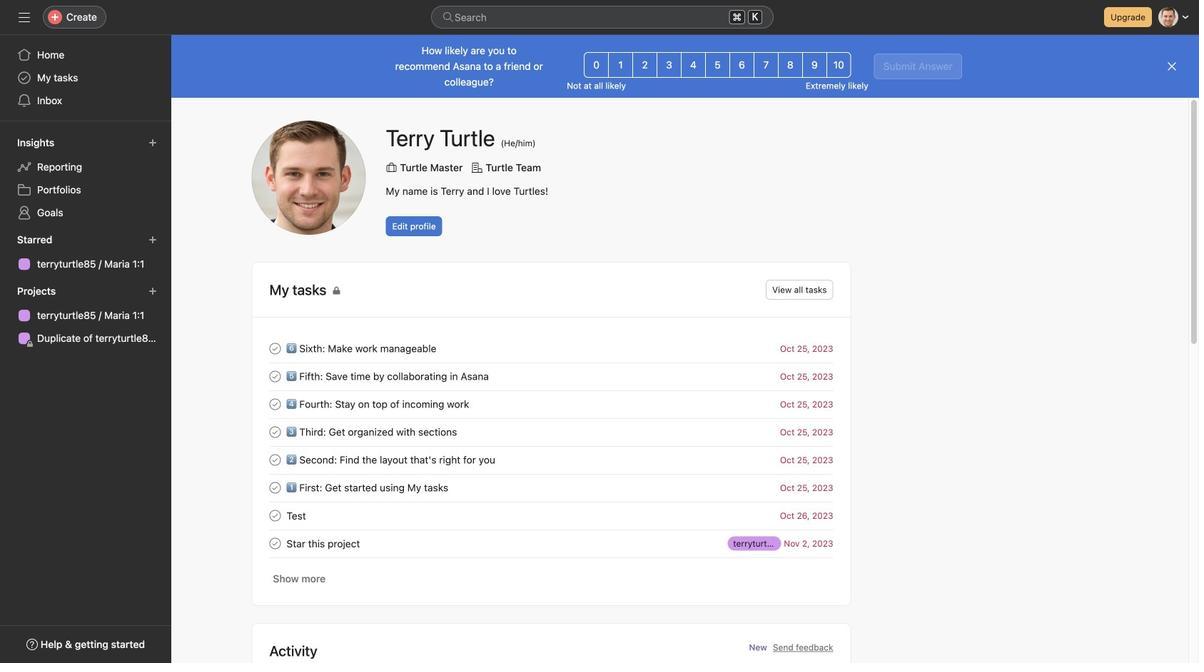 Task type: locate. For each thing, give the bounding box(es) containing it.
mark complete image for 2nd list item's mark complete option
[[267, 368, 284, 385]]

1 mark complete image from the top
[[267, 396, 284, 413]]

None radio
[[609, 52, 634, 78], [681, 52, 706, 78], [706, 52, 731, 78], [754, 52, 779, 78], [803, 52, 828, 78], [609, 52, 634, 78], [681, 52, 706, 78], [706, 52, 731, 78], [754, 52, 779, 78], [803, 52, 828, 78]]

3 mark complete image from the top
[[267, 480, 284, 497]]

2 mark complete image from the top
[[267, 424, 284, 441]]

mark complete image for mark complete checkbox related to 4th list item from the bottom of the page
[[267, 452, 284, 469]]

1 mark complete image from the top
[[267, 340, 284, 357]]

new project or portfolio image
[[149, 287, 157, 296]]

8 list item from the top
[[252, 530, 851, 558]]

2 mark complete checkbox from the top
[[267, 452, 284, 469]]

new insights image
[[149, 139, 157, 147]]

Search tasks, projects, and more text field
[[431, 6, 774, 29]]

0 vertical spatial mark complete checkbox
[[267, 396, 284, 413]]

2 list item from the top
[[252, 363, 851, 391]]

4 mark complete image from the top
[[267, 535, 284, 552]]

4 mark complete checkbox from the top
[[267, 480, 284, 497]]

None radio
[[584, 52, 609, 78], [633, 52, 658, 78], [657, 52, 682, 78], [730, 52, 755, 78], [778, 52, 803, 78], [827, 52, 852, 78], [584, 52, 609, 78], [633, 52, 658, 78], [657, 52, 682, 78], [730, 52, 755, 78], [778, 52, 803, 78], [827, 52, 852, 78]]

mark complete image for 1st list item from the top of the page mark complete option
[[267, 340, 284, 357]]

global element
[[0, 35, 171, 121]]

mark complete image for mark complete option related to eighth list item from the top
[[267, 535, 284, 552]]

Mark complete checkbox
[[267, 340, 284, 357], [267, 368, 284, 385], [267, 424, 284, 441], [267, 480, 284, 497], [267, 507, 284, 525], [267, 535, 284, 552]]

mark complete checkbox for 4th list item from the bottom of the page
[[267, 452, 284, 469]]

3 mark complete checkbox from the top
[[267, 424, 284, 441]]

mark complete image for mark complete option for fourth list item
[[267, 424, 284, 441]]

1 vertical spatial mark complete checkbox
[[267, 452, 284, 469]]

1 mark complete checkbox from the top
[[267, 340, 284, 357]]

3 mark complete image from the top
[[267, 452, 284, 469]]

1 mark complete checkbox from the top
[[267, 396, 284, 413]]

4 mark complete image from the top
[[267, 507, 284, 525]]

option group
[[584, 52, 852, 78]]

mark complete image
[[267, 396, 284, 413], [267, 424, 284, 441], [267, 452, 284, 469], [267, 535, 284, 552]]

mark complete checkbox for 2nd list item
[[267, 368, 284, 385]]

2 mark complete checkbox from the top
[[267, 368, 284, 385]]

mark complete checkbox for 1st list item from the top of the page
[[267, 340, 284, 357]]

5 mark complete checkbox from the top
[[267, 507, 284, 525]]

6 mark complete checkbox from the top
[[267, 535, 284, 552]]

5 list item from the top
[[252, 446, 851, 474]]

2 mark complete image from the top
[[267, 368, 284, 385]]

Mark complete checkbox
[[267, 396, 284, 413], [267, 452, 284, 469]]

mark complete image
[[267, 340, 284, 357], [267, 368, 284, 385], [267, 480, 284, 497], [267, 507, 284, 525]]

list item
[[252, 335, 851, 363], [252, 363, 851, 391], [252, 391, 851, 419], [252, 419, 851, 446], [252, 446, 851, 474], [252, 474, 851, 502], [252, 502, 851, 530], [252, 530, 851, 558]]

None field
[[431, 6, 774, 29]]

3 list item from the top
[[252, 391, 851, 419]]



Task type: vqa. For each thing, say whether or not it's contained in the screenshot.
Team to the top
no



Task type: describe. For each thing, give the bounding box(es) containing it.
mark complete image for mark complete checkbox related to third list item
[[267, 396, 284, 413]]

projects element
[[0, 279, 171, 353]]

starred element
[[0, 227, 171, 279]]

hide sidebar image
[[19, 11, 30, 23]]

mark complete checkbox for 2nd list item from the bottom of the page
[[267, 507, 284, 525]]

mark complete checkbox for 3rd list item from the bottom
[[267, 480, 284, 497]]

7 list item from the top
[[252, 502, 851, 530]]

upload new photo image
[[252, 121, 366, 235]]

mark complete image for 3rd list item from the bottom mark complete option
[[267, 480, 284, 497]]

add items to starred image
[[149, 236, 157, 244]]

1 list item from the top
[[252, 335, 851, 363]]

mark complete image for 2nd list item from the bottom of the page's mark complete option
[[267, 507, 284, 525]]

insights element
[[0, 130, 171, 227]]

dismiss image
[[1167, 61, 1178, 72]]

mark complete checkbox for eighth list item from the top
[[267, 535, 284, 552]]

4 list item from the top
[[252, 419, 851, 446]]

6 list item from the top
[[252, 474, 851, 502]]

mark complete checkbox for third list item
[[267, 396, 284, 413]]

mark complete checkbox for fourth list item
[[267, 424, 284, 441]]



